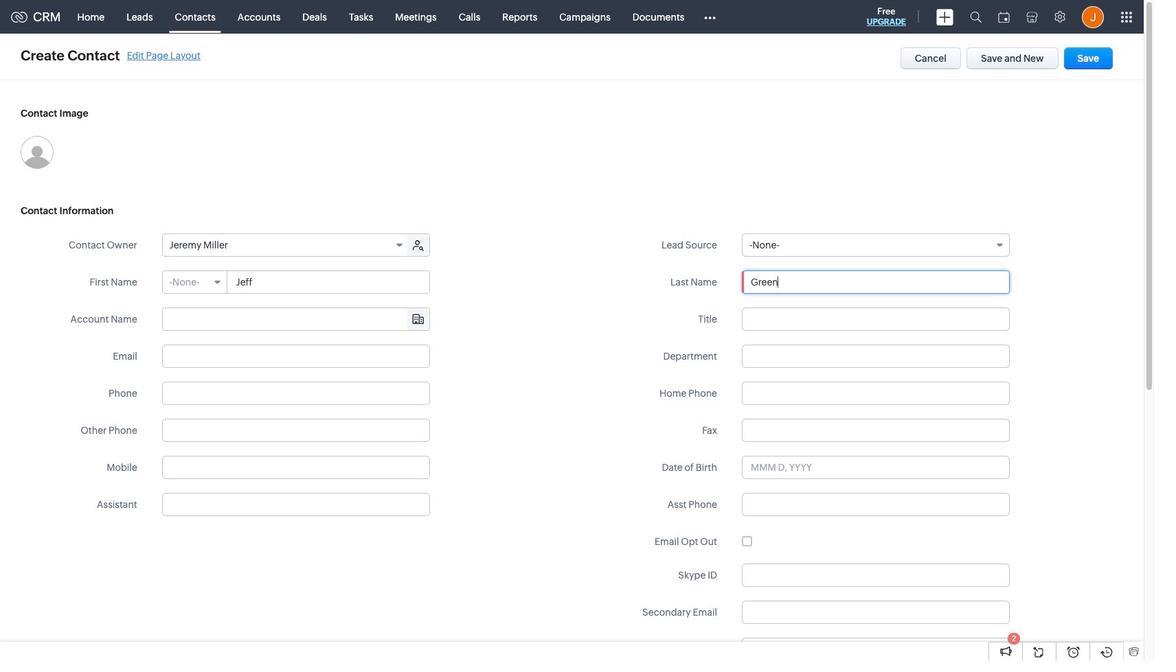 Task type: vqa. For each thing, say whether or not it's contained in the screenshot.
CRM
no



Task type: locate. For each thing, give the bounding box(es) containing it.
None field
[[742, 234, 1010, 257], [163, 234, 409, 256], [163, 271, 227, 293], [742, 234, 1010, 257], [163, 234, 409, 256], [163, 271, 227, 293]]

None text field
[[742, 271, 1010, 294], [228, 271, 429, 293], [162, 382, 430, 405], [742, 382, 1010, 405], [162, 419, 430, 442], [162, 456, 430, 479], [162, 493, 430, 517], [742, 493, 1010, 517], [742, 564, 1010, 587], [760, 639, 1009, 661], [742, 271, 1010, 294], [228, 271, 429, 293], [162, 382, 430, 405], [742, 382, 1010, 405], [162, 419, 430, 442], [162, 456, 430, 479], [162, 493, 430, 517], [742, 493, 1010, 517], [742, 564, 1010, 587], [760, 639, 1009, 661]]

create menu image
[[936, 9, 953, 25]]

None text field
[[742, 308, 1010, 331], [162, 345, 430, 368], [742, 345, 1010, 368], [742, 419, 1010, 442], [742, 601, 1010, 624], [742, 308, 1010, 331], [162, 345, 430, 368], [742, 345, 1010, 368], [742, 419, 1010, 442], [742, 601, 1010, 624]]

search image
[[970, 11, 982, 23]]

profile element
[[1074, 0, 1112, 33]]

calendar image
[[998, 11, 1010, 22]]

profile image
[[1082, 6, 1104, 28]]



Task type: describe. For each thing, give the bounding box(es) containing it.
image image
[[21, 136, 54, 169]]

MMM D, YYYY text field
[[742, 456, 1010, 479]]

Other Modules field
[[695, 6, 725, 28]]

search element
[[962, 0, 990, 34]]

logo image
[[11, 11, 27, 22]]

create menu element
[[928, 0, 962, 33]]



